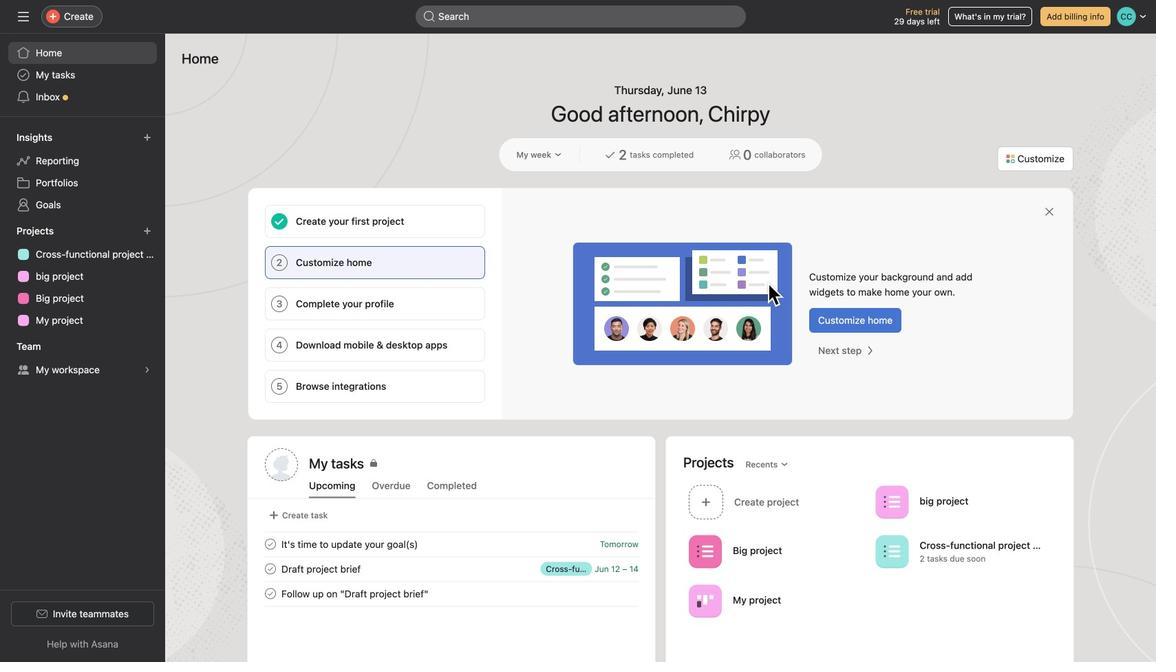 Task type: locate. For each thing, give the bounding box(es) containing it.
1 vertical spatial mark complete image
[[262, 561, 279, 578]]

Mark complete checkbox
[[262, 586, 279, 603]]

list image down list image
[[884, 544, 901, 561]]

teams element
[[0, 335, 165, 384]]

board image
[[697, 594, 714, 610]]

0 horizontal spatial list image
[[697, 544, 714, 561]]

mark complete image
[[262, 537, 279, 553], [262, 561, 279, 578]]

2 mark complete checkbox from the top
[[262, 561, 279, 578]]

1 mark complete checkbox from the top
[[262, 537, 279, 553]]

list item
[[684, 482, 870, 524], [249, 532, 655, 557], [249, 557, 655, 582]]

0 vertical spatial mark complete checkbox
[[262, 537, 279, 553]]

0 vertical spatial mark complete image
[[262, 537, 279, 553]]

list box
[[416, 6, 746, 28]]

mark complete image for second mark complete option from the bottom of the page
[[262, 537, 279, 553]]

list image
[[697, 544, 714, 561], [884, 544, 901, 561]]

1 vertical spatial mark complete checkbox
[[262, 561, 279, 578]]

list image up board icon
[[697, 544, 714, 561]]

1 horizontal spatial list image
[[884, 544, 901, 561]]

2 mark complete image from the top
[[262, 561, 279, 578]]

1 mark complete image from the top
[[262, 537, 279, 553]]

Mark complete checkbox
[[262, 537, 279, 553], [262, 561, 279, 578]]



Task type: vqa. For each thing, say whether or not it's contained in the screenshot.
by
no



Task type: describe. For each thing, give the bounding box(es) containing it.
mark complete image for 2nd mark complete option from the top of the page
[[262, 561, 279, 578]]

2 list image from the left
[[884, 544, 901, 561]]

new project or portfolio image
[[143, 227, 151, 235]]

insights element
[[0, 125, 165, 219]]

global element
[[0, 34, 165, 116]]

hide sidebar image
[[18, 11, 29, 22]]

see details, my workspace image
[[143, 366, 151, 374]]

mark complete image
[[262, 586, 279, 603]]

projects element
[[0, 219, 165, 335]]

1 list image from the left
[[697, 544, 714, 561]]

list image
[[884, 495, 901, 511]]

isinverse image
[[424, 11, 435, 22]]

new insights image
[[143, 134, 151, 142]]

close image
[[1044, 207, 1055, 218]]

add profile photo image
[[265, 449, 298, 482]]



